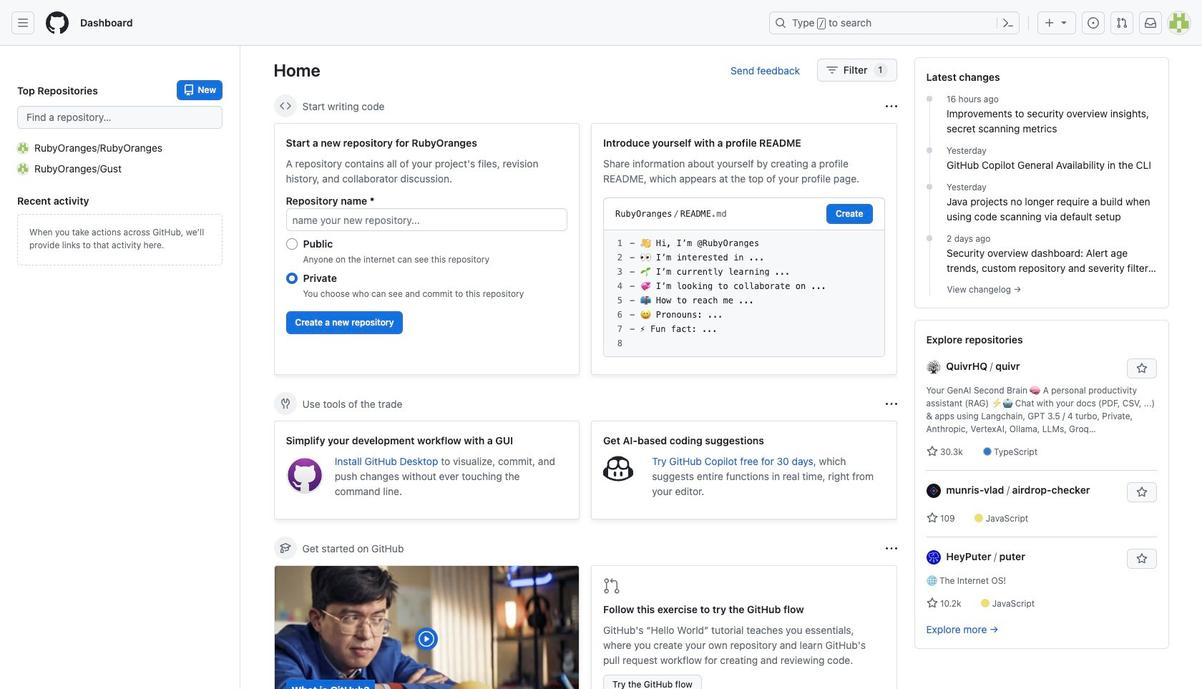Task type: vqa. For each thing, say whether or not it's contained in the screenshot.
FILTER icon
yes



Task type: locate. For each thing, give the bounding box(es) containing it.
get ai-based coding suggestions element
[[591, 421, 897, 519]]

1 vertical spatial dot fill image
[[924, 233, 935, 244]]

git pull request image
[[603, 577, 620, 595]]

tools image
[[279, 398, 291, 409]]

1 why am i seeing this? image from the top
[[885, 398, 897, 410]]

dot fill image
[[924, 93, 935, 104], [924, 181, 935, 192]]

None submit
[[826, 204, 873, 224]]

0 vertical spatial dot fill image
[[924, 145, 935, 156]]

start a new repository element
[[274, 123, 580, 375]]

star image
[[926, 446, 938, 457]]

2 star image from the top
[[926, 597, 938, 609]]

star this repository image for @quivrhq profile icon
[[1136, 363, 1147, 374]]

1 vertical spatial star image
[[926, 597, 938, 609]]

star image down the @heyputer profile image
[[926, 597, 938, 609]]

1 star this repository image from the top
[[1136, 363, 1147, 374]]

star image down @munris-vlad profile image at the bottom right of page
[[926, 512, 938, 524]]

None radio
[[286, 238, 297, 250]]

0 vertical spatial star this repository image
[[1136, 363, 1147, 374]]

notifications image
[[1145, 17, 1156, 29]]

2 why am i seeing this? image from the top
[[885, 543, 897, 554]]

star image
[[926, 512, 938, 524], [926, 597, 938, 609]]

1 vertical spatial dot fill image
[[924, 181, 935, 192]]

None radio
[[286, 273, 297, 284]]

0 vertical spatial star image
[[926, 512, 938, 524]]

git pull request image
[[1116, 17, 1128, 29]]

1 vertical spatial why am i seeing this? image
[[885, 543, 897, 554]]

@munris-vlad profile image
[[926, 484, 941, 498]]

why am i seeing this? image for try the github flow element
[[885, 543, 897, 554]]

filter image
[[826, 64, 838, 76]]

why am i seeing this? image
[[885, 398, 897, 410], [885, 543, 897, 554]]

what is github? image
[[274, 566, 579, 689]]

none radio inside start a new repository element
[[286, 273, 297, 284]]

0 vertical spatial why am i seeing this? image
[[885, 398, 897, 410]]

2 star this repository image from the top
[[1136, 487, 1147, 498]]

simplify your development workflow with a gui element
[[274, 421, 580, 519]]

name your new repository... text field
[[286, 208, 567, 231]]

dot fill image
[[924, 145, 935, 156], [924, 233, 935, 244]]

@quivrhq profile image
[[926, 360, 941, 374]]

command palette image
[[1002, 17, 1014, 29]]

2 dot fill image from the top
[[924, 233, 935, 244]]

star this repository image for @munris-vlad profile image at the bottom right of page
[[1136, 487, 1147, 498]]

play image
[[418, 630, 435, 648]]

star this repository image
[[1136, 363, 1147, 374], [1136, 487, 1147, 498]]

0 vertical spatial dot fill image
[[924, 93, 935, 104]]

1 vertical spatial star this repository image
[[1136, 487, 1147, 498]]



Task type: describe. For each thing, give the bounding box(es) containing it.
rubyoranges image
[[17, 142, 29, 153]]

homepage image
[[46, 11, 69, 34]]

why am i seeing this? image for get ai-based coding suggestions element
[[885, 398, 897, 410]]

none submit inside introduce yourself with a profile readme element
[[826, 204, 873, 224]]

1 dot fill image from the top
[[924, 145, 935, 156]]

1 dot fill image from the top
[[924, 93, 935, 104]]

code image
[[279, 100, 291, 112]]

explore repositories navigation
[[914, 320, 1169, 649]]

gust image
[[17, 163, 29, 174]]

what is github? element
[[274, 565, 580, 689]]

try the github flow element
[[591, 565, 897, 689]]

none radio inside start a new repository element
[[286, 238, 297, 250]]

@heyputer profile image
[[926, 550, 941, 565]]

Find a repository… text field
[[17, 106, 223, 129]]

introduce yourself with a profile readme element
[[591, 123, 897, 375]]

Top Repositories search field
[[17, 106, 223, 129]]

plus image
[[1044, 17, 1055, 29]]

star this repository image
[[1136, 553, 1147, 565]]

2 dot fill image from the top
[[924, 181, 935, 192]]

explore element
[[914, 57, 1169, 689]]

github desktop image
[[286, 456, 323, 494]]

issue opened image
[[1088, 17, 1099, 29]]

triangle down image
[[1058, 16, 1070, 28]]

why am i seeing this? image
[[885, 101, 897, 112]]

mortar board image
[[279, 542, 291, 554]]

1 star image from the top
[[926, 512, 938, 524]]



